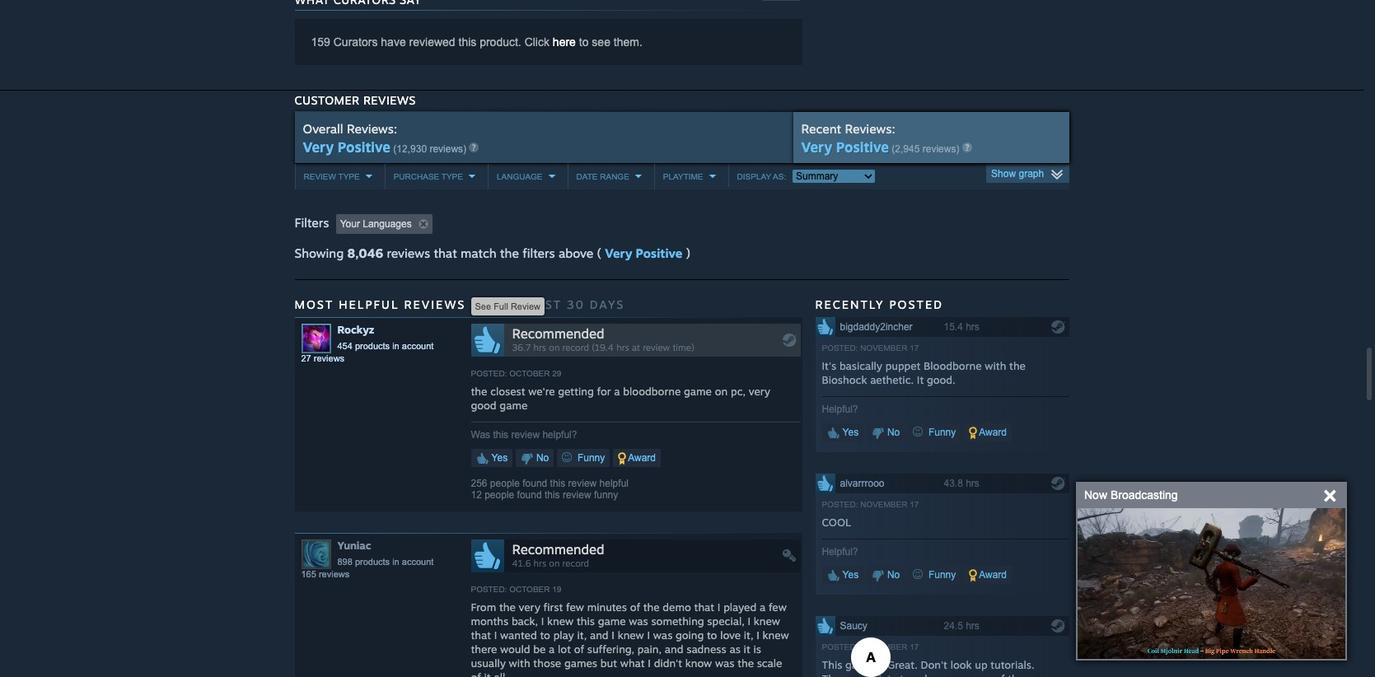 Task type: locate. For each thing, give the bounding box(es) containing it.
2 recommended from the top
[[512, 541, 605, 558]]

2 horizontal spatial that
[[695, 601, 715, 614]]

1 horizontal spatial is
[[877, 658, 885, 672]]

few right played
[[769, 601, 787, 614]]

range
[[600, 172, 630, 181]]

2 october from the top
[[510, 585, 550, 594]]

159 curators have reviewed this product. click here to see them.
[[311, 35, 643, 48]]

going
[[676, 629, 704, 642]]

game
[[684, 385, 712, 398], [500, 399, 528, 412], [598, 615, 626, 628], [846, 658, 874, 672]]

1 vertical spatial a
[[760, 601, 766, 614]]

165 reviews link
[[301, 569, 350, 579]]

very inside overall reviews: very positive (12,930 reviews)
[[303, 138, 334, 156]]

24.5
[[944, 621, 964, 632]]

account
[[402, 341, 434, 351], [402, 557, 434, 567]]

0 vertical spatial recommended
[[512, 325, 605, 342]]

game up are
[[846, 658, 874, 672]]

positive up the review type
[[338, 138, 391, 156]]

october for we're
[[510, 369, 550, 378]]

17 inside posted: november 17 cool
[[910, 500, 919, 509]]

1 recommended from the top
[[512, 325, 605, 342]]

products for recommended 41.6 hrs on record
[[355, 557, 390, 567]]

and up didn't
[[665, 643, 684, 656]]

posted: for it's
[[822, 344, 859, 353]]

2 vertical spatial award
[[977, 569, 1007, 581]]

languages
[[363, 218, 412, 230]]

to down great.
[[900, 673, 911, 678]]

0 horizontal spatial few
[[566, 601, 585, 614]]

0 vertical spatial with
[[985, 359, 1007, 372]]

0 vertical spatial record
[[563, 342, 589, 353]]

0 vertical spatial that
[[434, 245, 457, 261]]

reviews: down customer reviews
[[347, 121, 397, 137]]

no link down aethetic.
[[867, 424, 905, 442]]

account inside rockyz 454 products in account 27 reviews
[[402, 341, 434, 351]]

posted: for from
[[471, 585, 507, 594]]

0 vertical spatial was
[[629, 615, 649, 628]]

recommended 41.6 hrs on record
[[512, 541, 605, 569]]

type up your
[[338, 172, 360, 181]]

1 products from the top
[[355, 341, 390, 351]]

yuniac
[[338, 539, 371, 552]]

no down posted: november 17 cool
[[885, 569, 900, 581]]

recommended 36.7 hrs on record            (19.4 hrs at review time)
[[512, 325, 695, 353]]

0 horizontal spatial positive
[[338, 138, 391, 156]]

2 vertical spatial no
[[885, 569, 900, 581]]

posted: inside posted: november 17 cool
[[822, 500, 859, 509]]

1 17 from the top
[[910, 344, 919, 353]]

good
[[471, 399, 497, 412]]

1 vertical spatial award
[[626, 452, 656, 464]]

positive inside recent reviews: very positive (2,945 reviews)
[[837, 138, 890, 156]]

above
[[559, 245, 594, 261]]

1 vertical spatial yes
[[489, 452, 508, 464]]

hrs
[[966, 321, 980, 333], [534, 342, 547, 353], [617, 342, 630, 353], [966, 478, 980, 489], [534, 558, 547, 569], [966, 621, 980, 632]]

recommended up "19"
[[512, 541, 605, 558]]

1 vertical spatial award link
[[613, 449, 661, 467]]

helpful? down 'bioshock'
[[822, 404, 859, 415]]

very inside posted: october 19 from the very first few minutes of the demo that i played a few months back, i knew this game was something special, i knew that i wanted to play it, and i knew i was going to love it, i knew there would be a lot of suffering, pain, and sadness as it is usually with those games but what i didn't know was the scale of it all.
[[519, 601, 541, 614]]

posted: november 17 this game is great. don't look up tutorials. there are hints to solve every one of th
[[822, 643, 1061, 678]]

2 17 from the top
[[910, 500, 919, 509]]

this down minutes
[[577, 615, 595, 628]]

reviews up overall reviews: very positive (12,930 reviews)
[[364, 93, 416, 107]]

no for it's
[[885, 427, 900, 438]]

type right "purchase"
[[442, 172, 463, 181]]

1 vertical spatial with
[[509, 657, 531, 670]]

the inside posted: october 29 the closest we're getting for a bloodborne game on pc, very good game
[[471, 385, 488, 398]]

of inside posted: november 17 this game is great. don't look up tutorials. there are hints to solve every one of th
[[995, 673, 1005, 678]]

2 vertical spatial that
[[471, 629, 491, 642]]

2 vertical spatial award link
[[964, 566, 1012, 584]]

award link up 24.5 hrs
[[964, 566, 1012, 584]]

27 reviews link
[[301, 353, 345, 363]]

2 vertical spatial 17
[[910, 643, 919, 652]]

0 vertical spatial products
[[355, 341, 390, 351]]

was this review helpful?
[[471, 429, 577, 441]]

with inside posted: november 17 it's basically puppet bloodborne with the bioshock aethetic. it good.
[[985, 359, 1007, 372]]

19
[[553, 585, 562, 594]]

41.6
[[512, 558, 531, 569]]

see full review
[[475, 302, 541, 311]]

very right pc,
[[749, 385, 771, 398]]

hrs right 41.6
[[534, 558, 547, 569]]

game left pc,
[[684, 385, 712, 398]]

games
[[565, 657, 598, 670]]

display
[[737, 172, 772, 181]]

reviews: inside recent reviews: very positive (2,945 reviews)
[[845, 121, 896, 137]]

award up 24.5 hrs
[[977, 569, 1007, 581]]

0 horizontal spatial reviews)
[[430, 143, 467, 155]]

in
[[393, 341, 400, 351], [393, 557, 400, 567]]

2 vertical spatial november
[[861, 643, 908, 652]]

award up 43.8 hrs
[[977, 427, 1007, 438]]

1 record from the top
[[563, 342, 589, 353]]

1 horizontal spatial type
[[442, 172, 463, 181]]

17 for it's basically puppet bloodborne with the bioshock aethetic. it good.
[[910, 344, 919, 353]]

award for it's basically puppet bloodborne with the bioshock aethetic. it good.
[[977, 427, 1007, 438]]

products inside rockyz 454 products in account 27 reviews
[[355, 341, 390, 351]]

3 17 from the top
[[910, 643, 919, 652]]

no link
[[867, 424, 905, 442], [516, 449, 554, 467], [867, 566, 905, 584]]

review right 'full'
[[511, 302, 541, 311]]

posted: inside posted: october 19 from the very first few minutes of the demo that i played a few months back, i knew this game was something special, i knew that i wanted to play it, and i knew i was going to love it, i knew there would be a lot of suffering, pain, and sadness as it is usually with those games but what i didn't know was the scale of it all.
[[471, 585, 507, 594]]

purchase
[[394, 172, 440, 181]]

as:
[[773, 172, 787, 181]]

1 horizontal spatial few
[[769, 601, 787, 614]]

0 vertical spatial it
[[744, 643, 751, 656]]

1 horizontal spatial it,
[[744, 629, 754, 642]]

1 october from the top
[[510, 369, 550, 378]]

1 november from the top
[[861, 344, 908, 353]]

puppet
[[886, 359, 921, 372]]

helpful? down cool
[[822, 546, 859, 558]]

few right 'first'
[[566, 601, 585, 614]]

0 vertical spatial 17
[[910, 344, 919, 353]]

3 november from the top
[[861, 643, 908, 652]]

0 vertical spatial no link
[[867, 424, 905, 442]]

see
[[475, 302, 491, 311]]

knew
[[547, 615, 574, 628], [754, 615, 781, 628], [618, 629, 645, 642], [763, 629, 790, 642]]

1 horizontal spatial reviews)
[[923, 143, 960, 155]]

0 vertical spatial funny
[[926, 427, 957, 438]]

funny link up 24.5 at bottom
[[908, 566, 962, 584]]

reviews) up purchase type
[[430, 143, 467, 155]]

game down minutes
[[598, 615, 626, 628]]

funny for it's basically puppet bloodborne with the bioshock aethetic. it good.
[[926, 427, 957, 438]]

october inside posted: october 29 the closest we're getting for a bloodborne game on pc, very good game
[[510, 369, 550, 378]]

0 vertical spatial review
[[304, 172, 336, 181]]

2 vertical spatial on
[[549, 558, 560, 569]]

time)
[[673, 342, 695, 353]]

in down helpful
[[393, 341, 400, 351]]

show
[[992, 168, 1017, 179]]

very inside recent reviews: very positive (2,945 reviews)
[[802, 138, 833, 156]]

2 helpful? from the top
[[822, 546, 859, 558]]

0 vertical spatial a
[[614, 385, 620, 398]]

with
[[985, 359, 1007, 372], [509, 657, 531, 670]]

october inside posted: october 19 from the very first few minutes of the demo that i played a few months back, i knew this game was something special, i knew that i wanted to play it, and i knew i was going to love it, i knew there would be a lot of suffering, pain, and sadness as it is usually with those games but what i didn't know was the scale of it all.
[[510, 585, 550, 594]]

reviews: inside overall reviews: very positive (12,930 reviews)
[[347, 121, 397, 137]]

0 vertical spatial in
[[393, 341, 400, 351]]

award link for it's basically puppet bloodborne with the bioshock aethetic. it good.
[[964, 424, 1012, 442]]

2 vertical spatial yes link
[[822, 566, 864, 584]]

0 vertical spatial yes
[[841, 427, 859, 438]]

1 vertical spatial review
[[511, 302, 541, 311]]

found
[[523, 478, 548, 489], [517, 489, 542, 501]]

i down months
[[494, 629, 497, 642]]

1 vertical spatial is
[[877, 658, 885, 672]]

display as:
[[737, 172, 789, 181]]

special,
[[708, 615, 745, 628]]

posted: for this
[[822, 643, 859, 652]]

the right in
[[496, 297, 523, 311]]

0 vertical spatial award link
[[964, 424, 1012, 442]]

0 vertical spatial helpful?
[[822, 404, 859, 415]]

funny up 24.5 at bottom
[[926, 569, 957, 581]]

look
[[951, 658, 972, 672]]

0 vertical spatial funny link
[[908, 424, 962, 442]]

recommended down past
[[512, 325, 605, 342]]

2 horizontal spatial very
[[802, 138, 833, 156]]

account down reviews
[[402, 341, 434, 351]]

1 vertical spatial in
[[393, 557, 400, 567]]

products down rockyz at the left of page
[[355, 341, 390, 351]]

2 november from the top
[[861, 500, 908, 509]]

i
[[718, 601, 721, 614], [541, 615, 544, 628], [748, 615, 751, 628], [494, 629, 497, 642], [612, 629, 615, 642], [648, 629, 651, 642], [757, 629, 760, 642], [648, 657, 651, 670]]

recommended inside recommended 36.7 hrs on record            (19.4 hrs at review time)
[[512, 325, 605, 342]]

are
[[854, 673, 870, 678]]

2 account from the top
[[402, 557, 434, 567]]

very
[[303, 138, 334, 156], [802, 138, 833, 156], [605, 245, 633, 261]]

(2,945
[[892, 143, 920, 155]]

yuniac 898 products in account 165 reviews
[[301, 539, 434, 579]]

reviews) right (2,945
[[923, 143, 960, 155]]

on up "19"
[[549, 558, 560, 569]]

2 reviews: from the left
[[845, 121, 896, 137]]

15.4
[[944, 321, 964, 333]]

it,
[[578, 629, 587, 642], [744, 629, 754, 642]]

in inside rockyz 454 products in account 27 reviews
[[393, 341, 400, 351]]

1 horizontal spatial positive
[[636, 245, 683, 261]]

1 vertical spatial 17
[[910, 500, 919, 509]]

1 horizontal spatial and
[[665, 643, 684, 656]]

1 horizontal spatial with
[[985, 359, 1007, 372]]

0 vertical spatial account
[[402, 341, 434, 351]]

1 vertical spatial recommended
[[512, 541, 605, 558]]

people right "256"
[[490, 478, 520, 489]]

the up back,
[[500, 601, 516, 614]]

love
[[721, 629, 741, 642]]

2 type from the left
[[442, 172, 463, 181]]

17 inside posted: november 17 it's basically puppet bloodborne with the bioshock aethetic. it good.
[[910, 344, 919, 353]]

november up great.
[[861, 643, 908, 652]]

days
[[590, 297, 625, 311]]

funny up helpful
[[575, 452, 605, 464]]

in for recommended 36.7 hrs on record            (19.4 hrs at review time)
[[393, 341, 400, 351]]

hrs left at
[[617, 342, 630, 353]]

that up special,
[[695, 601, 715, 614]]

1 reviews: from the left
[[347, 121, 397, 137]]

now broadcasting link
[[1085, 487, 1179, 504]]

reviews) for recent reviews:
[[923, 143, 960, 155]]

suffering,
[[588, 643, 635, 656]]

0 vertical spatial award
[[977, 427, 1007, 438]]

october for very
[[510, 585, 550, 594]]

found right "256"
[[517, 489, 542, 501]]

posted: up the it's
[[822, 344, 859, 353]]

posted: inside posted: november 17 it's basically puppet bloodborne with the bioshock aethetic. it good.
[[822, 344, 859, 353]]

record inside recommended 36.7 hrs on record            (19.4 hrs at review time)
[[563, 342, 589, 353]]

november inside posted: november 17 cool
[[861, 500, 908, 509]]

game inside posted: november 17 this game is great. don't look up tutorials. there are hints to solve every one of th
[[846, 658, 874, 672]]

1 vertical spatial october
[[510, 585, 550, 594]]

november inside posted: november 17 this game is great. don't look up tutorials. there are hints to solve every one of th
[[861, 643, 908, 652]]

a right played
[[760, 601, 766, 614]]

recent reviews: very positive (2,945 reviews)
[[802, 121, 960, 156]]

no
[[885, 427, 900, 438], [534, 452, 549, 464], [885, 569, 900, 581]]

no link for cool
[[867, 566, 905, 584]]

be
[[534, 643, 546, 656]]

2 vertical spatial no link
[[867, 566, 905, 584]]

funny link down the 'good.'
[[908, 424, 962, 442]]

products down yuniac link
[[355, 557, 390, 567]]

this
[[822, 658, 843, 672]]

the up good at the bottom
[[471, 385, 488, 398]]

yes down was at the bottom of page
[[489, 452, 508, 464]]

1 in from the top
[[393, 341, 400, 351]]

1 vertical spatial on
[[715, 385, 728, 398]]

2 in from the top
[[393, 557, 400, 567]]

1 vertical spatial was
[[654, 629, 673, 642]]

very right (
[[605, 245, 633, 261]]

review inside recommended 36.7 hrs on record            (19.4 hrs at review time)
[[643, 342, 670, 353]]

2 vertical spatial yes
[[841, 569, 859, 581]]

type
[[338, 172, 360, 181], [442, 172, 463, 181]]

bioshock
[[822, 373, 868, 386]]

reviews
[[404, 297, 466, 311]]

people
[[490, 478, 520, 489], [485, 489, 515, 501]]

0 vertical spatial and
[[590, 629, 609, 642]]

award for cool
[[977, 569, 1007, 581]]

record left (19.4
[[563, 342, 589, 353]]

0 horizontal spatial it
[[484, 671, 491, 678]]

1 reviews) from the left
[[430, 143, 467, 155]]

that up there
[[471, 629, 491, 642]]

0 vertical spatial no
[[885, 427, 900, 438]]

review
[[304, 172, 336, 181], [511, 302, 541, 311]]

1 vertical spatial november
[[861, 500, 908, 509]]

very down overall
[[303, 138, 334, 156]]

funny link
[[908, 424, 962, 442], [557, 449, 610, 467], [908, 566, 962, 584]]

1 helpful? from the top
[[822, 404, 859, 415]]

posted:
[[822, 344, 859, 353], [471, 369, 507, 378], [822, 500, 859, 509], [471, 585, 507, 594], [822, 643, 859, 652]]

account inside yuniac 898 products in account 165 reviews
[[402, 557, 434, 567]]

very down recent
[[802, 138, 833, 156]]

2 vertical spatial funny
[[926, 569, 957, 581]]

posted: up cool
[[822, 500, 859, 509]]

with inside posted: october 19 from the very first few minutes of the demo that i played a few months back, i knew this game was something special, i knew that i wanted to play it, and i knew i was going to love it, i knew there would be a lot of suffering, pain, and sadness as it is usually with those games but what i didn't know was the scale of it all.
[[509, 657, 531, 670]]

pc,
[[731, 385, 746, 398]]

0 horizontal spatial type
[[338, 172, 360, 181]]

0 horizontal spatial is
[[754, 643, 762, 656]]

1 horizontal spatial was
[[654, 629, 673, 642]]

2 horizontal spatial a
[[760, 601, 766, 614]]

17 for cool
[[910, 500, 919, 509]]

the right the bloodborne
[[1010, 359, 1026, 372]]

on inside posted: october 29 the closest we're getting for a bloodborne game on pc, very good game
[[715, 385, 728, 398]]

it
[[917, 373, 924, 386]]

up
[[976, 658, 988, 672]]

1 vertical spatial no
[[534, 452, 549, 464]]

products for recommended 36.7 hrs on record            (19.4 hrs at review time)
[[355, 341, 390, 351]]

helpful
[[339, 297, 399, 311]]

with right the bloodborne
[[985, 359, 1007, 372]]

funny link down helpful?
[[557, 449, 610, 467]]

on inside recommended 36.7 hrs on record            (19.4 hrs at review time)
[[549, 342, 560, 353]]

0 vertical spatial very
[[749, 385, 771, 398]]

2 vertical spatial funny link
[[908, 566, 962, 584]]

0 horizontal spatial it,
[[578, 629, 587, 642]]

on inside recommended 41.6 hrs on record
[[549, 558, 560, 569]]

posted: for the
[[471, 369, 507, 378]]

positive left (2,945
[[837, 138, 890, 156]]

yes up "saucy"
[[841, 569, 859, 581]]

0 vertical spatial is
[[754, 643, 762, 656]]

your languages
[[340, 218, 412, 230]]

award up helpful
[[626, 452, 656, 464]]

and
[[590, 629, 609, 642], [665, 643, 684, 656]]

is up hints
[[877, 658, 885, 672]]

and up suffering,
[[590, 629, 609, 642]]

1 vertical spatial helpful?
[[822, 546, 859, 558]]

in inside yuniac 898 products in account 165 reviews
[[393, 557, 400, 567]]

2 record from the top
[[563, 558, 589, 569]]

2 horizontal spatial positive
[[837, 138, 890, 156]]

that
[[434, 245, 457, 261], [695, 601, 715, 614], [471, 629, 491, 642]]

2 vertical spatial was
[[716, 657, 735, 670]]

posted: inside posted: october 29 the closest we're getting for a bloodborne game on pc, very good game
[[471, 369, 507, 378]]

1 vertical spatial that
[[695, 601, 715, 614]]

reviews: up (2,945
[[845, 121, 896, 137]]

game inside posted: october 19 from the very first few minutes of the demo that i played a few months back, i knew this game was something special, i knew that i wanted to play it, and i knew i was going to love it, i knew there would be a lot of suffering, pain, and sadness as it is usually with those games but what i didn't know was the scale of it all.
[[598, 615, 626, 628]]

products inside yuniac 898 products in account 165 reviews
[[355, 557, 390, 567]]

a right for
[[614, 385, 620, 398]]

in for recommended 41.6 hrs on record
[[393, 557, 400, 567]]

1 few from the left
[[566, 601, 585, 614]]

award link up helpful
[[613, 449, 661, 467]]

0 horizontal spatial very
[[519, 601, 541, 614]]

rockyz
[[338, 323, 374, 336]]

1 vertical spatial account
[[402, 557, 434, 567]]

1 vertical spatial very
[[519, 601, 541, 614]]

posted: october 19 from the very first few minutes of the demo that i played a few months back, i knew this game was something special, i knew that i wanted to play it, and i knew i was going to love it, i knew there would be a lot of suffering, pain, and sadness as it is usually with those games but what i didn't know was the scale of it all.
[[471, 585, 790, 678]]

recently posted
[[816, 297, 944, 311]]

reviews) inside overall reviews: very positive (12,930 reviews)
[[430, 143, 467, 155]]

0 vertical spatial on
[[549, 342, 560, 353]]

positive left )
[[636, 245, 683, 261]]

reviews inside rockyz 454 products in account 27 reviews
[[314, 353, 345, 363]]

is inside posted: october 19 from the very first few minutes of the demo that i played a few months back, i knew this game was something special, i knew that i wanted to play it, and i knew i was going to love it, i knew there would be a lot of suffering, pain, and sadness as it is usually with those games but what i didn't know was the scale of it all.
[[754, 643, 762, 656]]

it right "as"
[[744, 643, 751, 656]]

no down aethetic.
[[885, 427, 900, 438]]

this left product.
[[459, 35, 477, 48]]

2 it, from the left
[[744, 629, 754, 642]]

1 vertical spatial products
[[355, 557, 390, 567]]

no down was this review helpful?
[[534, 452, 549, 464]]

account right 898 at the bottom of the page
[[402, 557, 434, 567]]

0 vertical spatial yes link
[[822, 424, 864, 442]]

on up 29
[[549, 342, 560, 353]]

what
[[621, 657, 645, 670]]

positive inside overall reviews: very positive (12,930 reviews)
[[338, 138, 391, 156]]

it, right love
[[744, 629, 754, 642]]

yes link down was at the bottom of page
[[471, 449, 513, 467]]

0 horizontal spatial very
[[303, 138, 334, 156]]

that left match
[[434, 245, 457, 261]]

(
[[597, 245, 602, 261]]

in right 898 at the bottom of the page
[[393, 557, 400, 567]]

yes link up "saucy"
[[822, 566, 864, 584]]

0 vertical spatial november
[[861, 344, 908, 353]]

1 vertical spatial it
[[484, 671, 491, 678]]

every
[[943, 673, 970, 678]]

alvarrrooo
[[841, 478, 885, 489]]

1 horizontal spatial a
[[614, 385, 620, 398]]

posted: up from
[[471, 585, 507, 594]]

award link for cool
[[964, 566, 1012, 584]]

november inside posted: november 17 it's basically puppet bloodborne with the bioshock aethetic. it good.
[[861, 344, 908, 353]]

positive for recent
[[837, 138, 890, 156]]

record inside recommended 41.6 hrs on record
[[563, 558, 589, 569]]

on for recommended 41.6 hrs on record
[[549, 558, 560, 569]]

yes link down 'bioshock'
[[822, 424, 864, 442]]

very for overall reviews:
[[303, 138, 334, 156]]

review right at
[[643, 342, 670, 353]]

posted: october 29 the closest we're getting for a bloodborne game on pc, very good game
[[471, 369, 771, 412]]

yes for cool
[[841, 569, 859, 581]]

posted: inside posted: november 17 this game is great. don't look up tutorials. there are hints to solve every one of th
[[822, 643, 859, 652]]

most
[[295, 297, 334, 311]]

to up sadness
[[707, 629, 718, 642]]

43.8 hrs
[[944, 478, 980, 489]]

was
[[629, 615, 649, 628], [654, 629, 673, 642], [716, 657, 735, 670]]

0 horizontal spatial reviews:
[[347, 121, 397, 137]]

funny up 43.8
[[926, 427, 957, 438]]

of down tutorials.
[[995, 673, 1005, 678]]

2 products from the top
[[355, 557, 390, 567]]

2 reviews) from the left
[[923, 143, 960, 155]]

0 vertical spatial october
[[510, 369, 550, 378]]

this inside posted: october 19 from the very first few minutes of the demo that i played a few months back, i knew this game was something special, i knew that i wanted to play it, and i knew i was going to love it, i knew there would be a lot of suffering, pain, and sadness as it is usually with those games but what i didn't know was the scale of it all.
[[577, 615, 595, 628]]

very
[[749, 385, 771, 398], [519, 601, 541, 614]]

1 vertical spatial record
[[563, 558, 589, 569]]

hrs inside recommended 41.6 hrs on record
[[534, 558, 547, 569]]

1 type from the left
[[338, 172, 360, 181]]

reviews) inside recent reviews: very positive (2,945 reviews)
[[923, 143, 960, 155]]

0 horizontal spatial and
[[590, 629, 609, 642]]

rockyz 454 products in account 27 reviews
[[301, 323, 434, 363]]

1 account from the top
[[402, 341, 434, 351]]

on for recommended 36.7 hrs on record            (19.4 hrs at review time)
[[549, 342, 560, 353]]



Task type: describe. For each thing, give the bounding box(es) containing it.
yes link for it's basically puppet bloodborne with the bioshock aethetic. it good.
[[822, 424, 864, 442]]

getting
[[558, 385, 594, 398]]

hrs right "36.7"
[[534, 342, 547, 353]]

something
[[652, 615, 705, 628]]

show graph
[[992, 168, 1045, 179]]

of down usually
[[471, 671, 481, 678]]

17 inside posted: november 17 this game is great. don't look up tutorials. there are hints to solve every one of th
[[910, 643, 919, 652]]

165
[[301, 569, 316, 579]]

1 vertical spatial funny link
[[557, 449, 610, 467]]

i up pain,
[[648, 629, 651, 642]]

people right 12
[[485, 489, 515, 501]]

posted: november 17 it's basically puppet bloodborne with the bioshock aethetic. it good.
[[822, 344, 1026, 386]]

curators
[[334, 35, 378, 48]]

i down 'first'
[[541, 615, 544, 628]]

recently
[[816, 297, 885, 311]]

lot
[[558, 643, 571, 656]]

27
[[301, 353, 311, 363]]

256 people found this review helpful 12 people found this review funny
[[471, 478, 629, 501]]

bloodborne
[[924, 359, 982, 372]]

bloodborne
[[624, 385, 681, 398]]

of right minutes
[[630, 601, 641, 614]]

record for recommended 41.6 hrs on record
[[563, 558, 589, 569]]

1 horizontal spatial review
[[511, 302, 541, 311]]

this right was at the bottom of page
[[493, 429, 509, 441]]

posted
[[890, 297, 944, 311]]

hrs right 15.4
[[966, 321, 980, 333]]

reviews: for overall reviews:
[[347, 121, 397, 137]]

the down "as"
[[738, 657, 754, 670]]

filters
[[295, 215, 329, 231]]

rockyz link
[[338, 323, 374, 336]]

reviews down languages
[[387, 245, 430, 261]]

30
[[567, 297, 585, 311]]

i up suffering,
[[612, 629, 615, 642]]

the left demo
[[644, 601, 660, 614]]

0 horizontal spatial was
[[629, 615, 649, 628]]

customer
[[295, 93, 360, 107]]

hrs right 43.8
[[966, 478, 980, 489]]

don't
[[921, 658, 948, 672]]

review left helpful?
[[511, 429, 540, 441]]

review left helpful
[[569, 478, 597, 489]]

funny
[[594, 489, 619, 501]]

customer reviews
[[295, 93, 416, 107]]

898 products in account link
[[338, 557, 434, 567]]

hrs right 24.5 at bottom
[[966, 621, 980, 632]]

256
[[471, 478, 488, 489]]

1 horizontal spatial it
[[744, 643, 751, 656]]

back,
[[512, 615, 538, 628]]

helpful? for cool
[[822, 546, 859, 558]]

all.
[[494, 671, 509, 678]]

helpful? for it's basically puppet bloodborne with the bioshock aethetic. it good.
[[822, 404, 859, 415]]

very for recent reviews:
[[802, 138, 833, 156]]

didn't
[[654, 657, 683, 670]]

recommended for recommended 36.7 hrs on record            (19.4 hrs at review time)
[[512, 325, 605, 342]]

0 horizontal spatial review
[[304, 172, 336, 181]]

language
[[497, 172, 543, 181]]

overall reviews: very positive (12,930 reviews)
[[303, 121, 467, 156]]

)
[[686, 245, 691, 261]]

date range
[[577, 172, 630, 181]]

have
[[381, 35, 406, 48]]

yes for it's basically puppet bloodborne with the bioshock aethetic. it good.
[[841, 427, 859, 438]]

type for review type
[[338, 172, 360, 181]]

it's
[[822, 359, 837, 372]]

knew up pain,
[[618, 629, 645, 642]]

helpful
[[600, 478, 629, 489]]

reviews: for recent reviews:
[[845, 121, 896, 137]]

i down pain,
[[648, 657, 651, 670]]

game down closest
[[500, 399, 528, 412]]

reviews inside yuniac 898 products in account 165 reviews
[[319, 569, 350, 579]]

2 horizontal spatial was
[[716, 657, 735, 670]]

found down was this review helpful?
[[523, 478, 548, 489]]

15.4 hrs
[[944, 321, 980, 333]]

very inside posted: october 29 the closest we're getting for a bloodborne game on pc, very good game
[[749, 385, 771, 398]]

to left the see at top left
[[579, 35, 589, 48]]

1 it, from the left
[[578, 629, 587, 642]]

closest
[[491, 385, 526, 398]]

the inside posted: november 17 it's basically puppet bloodborne with the bioshock aethetic. it good.
[[1010, 359, 1026, 372]]

basically
[[840, 359, 883, 372]]

see
[[592, 35, 611, 48]]

helpful?
[[543, 429, 577, 441]]

review type
[[304, 172, 360, 181]]

i up special,
[[718, 601, 721, 614]]

funny link for cool
[[908, 566, 962, 584]]

click
[[525, 35, 550, 48]]

36.7
[[512, 342, 531, 353]]

showing 8,046 reviews that match the filters above ( very positive )
[[295, 245, 691, 261]]

recommended for recommended 41.6 hrs on record
[[512, 541, 605, 558]]

12
[[471, 489, 482, 501]]

1 horizontal spatial very
[[605, 245, 633, 261]]

bigdaddy2incher
[[841, 321, 913, 333]]

to up the be
[[540, 629, 551, 642]]

now
[[1085, 489, 1108, 502]]

account for recommended 36.7 hrs on record            (19.4 hrs at review time)
[[402, 341, 434, 351]]

43.8
[[944, 478, 964, 489]]

1 vertical spatial yes link
[[471, 449, 513, 467]]

november for cool
[[861, 500, 908, 509]]

there
[[822, 673, 851, 678]]

posted: november 17 cool
[[822, 500, 919, 529]]

i right love
[[757, 629, 760, 642]]

past
[[528, 297, 562, 311]]

hints
[[873, 673, 897, 678]]

tutorials.
[[991, 658, 1035, 672]]

good.
[[927, 373, 956, 386]]

yuniac link
[[338, 539, 371, 552]]

1 vertical spatial no link
[[516, 449, 554, 467]]

a inside posted: october 29 the closest we're getting for a bloodborne game on pc, very good game
[[614, 385, 620, 398]]

positive for overall
[[338, 138, 391, 156]]

here link
[[553, 35, 576, 48]]

2 few from the left
[[769, 601, 787, 614]]

november for it's basically puppet bloodborne with the bioshock aethetic. it good.
[[861, 344, 908, 353]]

yes link for cool
[[822, 566, 864, 584]]

as
[[730, 643, 741, 656]]

aethetic.
[[871, 373, 914, 386]]

this left funny
[[545, 489, 560, 501]]

to inside posted: november 17 this game is great. don't look up tutorials. there are hints to solve every one of th
[[900, 673, 911, 678]]

posted: for cool
[[822, 500, 859, 509]]

type for purchase type
[[442, 172, 463, 181]]

funny link for it's basically puppet bloodborne with the bioshock aethetic. it good.
[[908, 424, 962, 442]]

is inside posted: november 17 this game is great. don't look up tutorials. there are hints to solve every one of th
[[877, 658, 885, 672]]

knew up play
[[547, 615, 574, 628]]

knew down played
[[754, 615, 781, 628]]

review left funny
[[563, 489, 592, 501]]

454 products in account link
[[338, 341, 434, 351]]

(12,930
[[394, 143, 427, 155]]

play
[[554, 629, 574, 642]]

no for cool
[[885, 569, 900, 581]]

from
[[471, 601, 496, 614]]

filters
[[523, 245, 555, 261]]

most helpful reviews in the past 30 days
[[295, 297, 625, 311]]

reviewed
[[409, 35, 456, 48]]

full
[[494, 302, 509, 311]]

1 vertical spatial and
[[665, 643, 684, 656]]

the left filters
[[500, 245, 519, 261]]

at
[[632, 342, 641, 353]]

demo
[[663, 601, 692, 614]]

of up the games
[[574, 643, 585, 656]]

record for recommended 36.7 hrs on record            (19.4 hrs at review time)
[[563, 342, 589, 353]]

knew up scale at the bottom right of the page
[[763, 629, 790, 642]]

0 horizontal spatial that
[[434, 245, 457, 261]]

this down helpful?
[[550, 478, 566, 489]]

saucy
[[841, 621, 868, 632]]

159
[[311, 35, 330, 48]]

funny for cool
[[926, 569, 957, 581]]

solve
[[914, 673, 939, 678]]

1 horizontal spatial that
[[471, 629, 491, 642]]

i down played
[[748, 615, 751, 628]]

no link for it's
[[867, 424, 905, 442]]

2 vertical spatial a
[[549, 643, 555, 656]]

was
[[471, 429, 491, 441]]

1 vertical spatial funny
[[575, 452, 605, 464]]

months
[[471, 615, 509, 628]]

account for recommended 41.6 hrs on record
[[402, 557, 434, 567]]

reviews) for overall reviews:
[[430, 143, 467, 155]]

showing
[[295, 245, 344, 261]]

sadness
[[687, 643, 727, 656]]

29
[[553, 369, 562, 378]]



Task type: vqa. For each thing, say whether or not it's contained in the screenshot.
Recommended 41.6 hrs on record
yes



